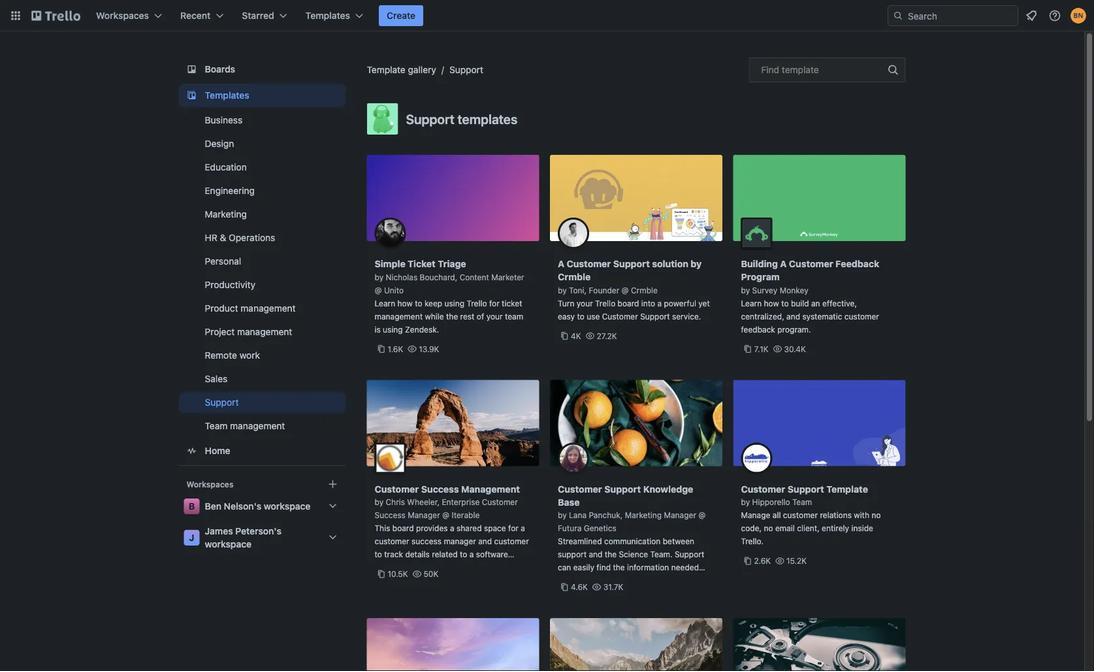 Task type: locate. For each thing, give the bounding box(es) containing it.
1 vertical spatial for
[[508, 524, 519, 533]]

0 vertical spatial support link
[[450, 64, 484, 75]]

enterprise
[[442, 498, 480, 507]]

success
[[412, 537, 442, 546]]

starred
[[242, 10, 274, 21]]

panchuk,
[[589, 511, 623, 520]]

inside
[[852, 524, 874, 533]]

0 horizontal spatial manager
[[408, 511, 440, 520]]

1 learn from the left
[[375, 299, 395, 308]]

1 vertical spatial template
[[827, 484, 868, 494]]

0 vertical spatial your
[[577, 299, 593, 308]]

1 horizontal spatial manager
[[664, 511, 697, 520]]

no
[[872, 511, 881, 520], [764, 524, 773, 533]]

0 horizontal spatial workspace
[[205, 539, 252, 550]]

create a workspace image
[[325, 476, 341, 492]]

0 horizontal spatial success
[[375, 511, 406, 520]]

management down "unito"
[[375, 312, 423, 321]]

manager down wheeler,
[[408, 511, 440, 520]]

a
[[558, 258, 565, 269], [780, 258, 787, 269]]

customer up base
[[558, 484, 602, 494]]

is left zendesk.
[[375, 325, 381, 334]]

1 vertical spatial team
[[793, 498, 812, 507]]

0 vertical spatial crmble
[[558, 272, 591, 282]]

learn
[[375, 299, 395, 308], [741, 299, 762, 308]]

learn inside simple ticket triage by nicholas bouchard, content marketer @ unito learn how to keep using trello for ticket management while the rest of your team is using zendesk.
[[375, 299, 395, 308]]

management
[[241, 303, 296, 314], [375, 312, 423, 321], [237, 326, 292, 337], [230, 420, 285, 431]]

board
[[618, 299, 639, 308], [393, 524, 414, 533]]

1 horizontal spatial using
[[445, 299, 465, 308]]

1 a from the left
[[558, 258, 565, 269]]

how inside the building a customer feedback program by survey monkey learn how to build an effective, centralized, and systematic customer feedback program.
[[764, 299, 779, 308]]

0 horizontal spatial science
[[619, 550, 648, 559]]

to inside the building a customer feedback program by survey monkey learn how to build an effective, centralized, and systematic customer feedback program.
[[782, 299, 789, 308]]

learn inside the building a customer feedback program by survey monkey learn how to build an effective, centralized, and systematic customer feedback program.
[[741, 299, 762, 308]]

by left "chris"
[[375, 498, 384, 507]]

manager
[[444, 537, 476, 546]]

a right the space
[[521, 524, 525, 533]]

information
[[627, 563, 669, 572]]

provides
[[416, 524, 448, 533]]

1 horizontal spatial workspace
[[264, 501, 311, 512]]

0 vertical spatial science
[[619, 550, 648, 559]]

team up home
[[205, 420, 228, 431]]

0 horizontal spatial how
[[398, 299, 413, 308]]

survey monkey image
[[741, 218, 773, 249]]

by inside the building a customer feedback program by survey monkey learn how to build an effective, centralized, and systematic customer feedback program.
[[741, 286, 750, 295]]

details
[[405, 550, 430, 559]]

board inside customer success management by chris wheeler, enterprise customer success manager @ iterable this board provides a shared space for a customer success manager and customer to track details related to a software deployment.
[[393, 524, 414, 533]]

0 vertical spatial workspaces
[[96, 10, 149, 21]]

1 vertical spatial is
[[608, 589, 614, 598]]

1 horizontal spatial a
[[780, 258, 787, 269]]

no down all
[[764, 524, 773, 533]]

trello up of
[[467, 299, 487, 308]]

effective,
[[823, 299, 857, 308]]

personal
[[205, 256, 241, 267]]

entirely
[[822, 524, 850, 533]]

2 manager from the left
[[664, 511, 697, 520]]

0 notifications image
[[1024, 8, 1040, 24]]

by up manage at the bottom right
[[741, 498, 750, 507]]

crmble up "toni,"
[[558, 272, 591, 282]]

into
[[642, 299, 656, 308]]

track
[[384, 550, 403, 559]]

@ up provides
[[442, 511, 450, 520]]

manager inside customer support knowledge base by lana panchuk, marketing manager @ futura genetics streamlined communication between support and the science team. support can easily find the information needed and submit a request to the science team in case there is a necessity.
[[664, 511, 697, 520]]

@
[[375, 286, 382, 295], [622, 286, 629, 295], [442, 511, 450, 520], [699, 511, 706, 520]]

0 horizontal spatial using
[[383, 325, 403, 334]]

to left keep
[[415, 299, 422, 308]]

james peterson's workspace
[[205, 526, 282, 550]]

by left survey at the right top of page
[[741, 286, 750, 295]]

using up rest
[[445, 299, 465, 308]]

home image
[[184, 443, 200, 459]]

simple ticket triage by nicholas bouchard, content marketer @ unito learn how to keep using trello for ticket management while the rest of your team is using zendesk.
[[375, 258, 525, 334]]

marketing inside customer support knowledge base by lana panchuk, marketing manager @ futura genetics streamlined communication between support and the science team. support can easily find the information needed and submit a request to the science team in case there is a necessity.
[[625, 511, 662, 520]]

support
[[558, 550, 587, 559]]

building a customer feedback program by survey monkey learn how to build an effective, centralized, and systematic customer feedback program.
[[741, 258, 880, 334]]

to inside simple ticket triage by nicholas bouchard, content marketer @ unito learn how to keep using trello for ticket management while the rest of your team is using zendesk.
[[415, 299, 422, 308]]

0 vertical spatial is
[[375, 325, 381, 334]]

crmble up "into"
[[631, 286, 658, 295]]

workspaces button
[[88, 5, 170, 26]]

management for project management
[[237, 326, 292, 337]]

customer down management
[[482, 498, 518, 507]]

0 horizontal spatial templates
[[205, 90, 250, 101]]

the left rest
[[446, 312, 458, 321]]

nicholas
[[386, 272, 418, 282]]

customer down the space
[[494, 537, 529, 546]]

0 vertical spatial marketing
[[205, 209, 247, 220]]

workspace up peterson's
[[264, 501, 311, 512]]

a inside the building a customer feedback program by survey monkey learn how to build an effective, centralized, and systematic customer feedback program.
[[780, 258, 787, 269]]

engineering link
[[179, 180, 346, 201]]

1 vertical spatial using
[[383, 325, 403, 334]]

is right 'there'
[[608, 589, 614, 598]]

by inside customer support knowledge base by lana panchuk, marketing manager @ futura genetics streamlined communication between support and the science team. support can easily find the information needed and submit a request to the science team in case there is a necessity.
[[558, 511, 567, 520]]

templates right starred "popup button"
[[306, 10, 350, 21]]

this
[[375, 524, 390, 533]]

workspace for peterson's
[[205, 539, 252, 550]]

and up program.
[[787, 312, 801, 321]]

@ left manage at the bottom right
[[699, 511, 706, 520]]

27.2k
[[597, 331, 617, 340]]

a inside a customer support solution by crmble by toni, founder @ crmble turn your trello board into a powerful yet easy to use customer support service.
[[558, 258, 565, 269]]

template up the relations
[[827, 484, 868, 494]]

0 horizontal spatial your
[[487, 312, 503, 321]]

wheeler,
[[407, 498, 440, 507]]

support link right gallery
[[450, 64, 484, 75]]

of
[[477, 312, 484, 321]]

to left the use
[[577, 312, 585, 321]]

support down sales
[[205, 397, 239, 408]]

2 horizontal spatial team
[[793, 498, 812, 507]]

base
[[558, 497, 580, 507]]

education link
[[179, 157, 346, 178]]

0 vertical spatial board
[[618, 299, 639, 308]]

open information menu image
[[1049, 9, 1062, 22]]

success up wheeler,
[[421, 484, 459, 494]]

crmble
[[558, 272, 591, 282], [631, 286, 658, 295]]

relations
[[820, 511, 852, 520]]

0 vertical spatial using
[[445, 299, 465, 308]]

streamlined
[[558, 537, 602, 546]]

1 how from the left
[[398, 299, 413, 308]]

workspace inside james peterson's workspace
[[205, 539, 252, 550]]

customer up monkey
[[789, 258, 834, 269]]

gallery
[[408, 64, 436, 75]]

template inside customer support template by hipporello team manage all customer relations with no code, no email client, entirely inside trello.
[[827, 484, 868, 494]]

using up 1.6k
[[383, 325, 403, 334]]

no right the with
[[872, 511, 881, 520]]

how down "unito"
[[398, 299, 413, 308]]

trello inside simple ticket triage by nicholas bouchard, content marketer @ unito learn how to keep using trello for ticket management while the rest of your team is using zendesk.
[[467, 299, 487, 308]]

manager up between
[[664, 511, 697, 520]]

2 how from the left
[[764, 299, 779, 308]]

team inside customer support knowledge base by lana panchuk, marketing manager @ futura genetics streamlined communication between support and the science team. support can easily find the information needed and submit a request to the science team in case there is a necessity.
[[693, 576, 713, 585]]

0 vertical spatial templates
[[306, 10, 350, 21]]

customer up 27.2k
[[602, 312, 638, 321]]

is
[[375, 325, 381, 334], [608, 589, 614, 598]]

a down the manager
[[470, 550, 474, 559]]

template
[[782, 64, 819, 75]]

marketing up communication
[[625, 511, 662, 520]]

1 vertical spatial no
[[764, 524, 773, 533]]

trello down founder at right top
[[595, 299, 616, 308]]

0 horizontal spatial workspaces
[[96, 10, 149, 21]]

easy
[[558, 312, 575, 321]]

1 horizontal spatial team
[[693, 576, 713, 585]]

board right this
[[393, 524, 414, 533]]

1 horizontal spatial how
[[764, 299, 779, 308]]

1 horizontal spatial support link
[[450, 64, 484, 75]]

a down request
[[616, 589, 620, 598]]

support up 'hipporello'
[[788, 484, 825, 494]]

your right of
[[487, 312, 503, 321]]

learn up the centralized,
[[741, 299, 762, 308]]

1 vertical spatial workspace
[[205, 539, 252, 550]]

1 trello from the left
[[467, 299, 487, 308]]

@ right founder at right top
[[622, 286, 629, 295]]

management down productivity link
[[241, 303, 296, 314]]

1 horizontal spatial trello
[[595, 299, 616, 308]]

template left gallery
[[367, 64, 406, 75]]

hr
[[205, 232, 217, 243]]

nicholas bouchard, content marketer @ unito image
[[375, 218, 406, 249]]

Find template field
[[749, 58, 906, 82]]

1 horizontal spatial templates
[[306, 10, 350, 21]]

feedback
[[741, 325, 776, 334]]

@ inside a customer support solution by crmble by toni, founder @ crmble turn your trello board into a powerful yet easy to use customer support service.
[[622, 286, 629, 295]]

management down 'product management' link
[[237, 326, 292, 337]]

a down toni, founder @ crmble icon
[[558, 258, 565, 269]]

client,
[[797, 524, 820, 533]]

1 horizontal spatial for
[[508, 524, 519, 533]]

a right "into"
[[658, 299, 662, 308]]

support right gallery
[[450, 64, 484, 75]]

customer up client,
[[783, 511, 818, 520]]

marketing up &
[[205, 209, 247, 220]]

manage
[[741, 511, 771, 520]]

0 vertical spatial success
[[421, 484, 459, 494]]

support icon image
[[367, 103, 398, 135]]

keep
[[425, 299, 442, 308]]

for right the space
[[508, 524, 519, 533]]

a
[[658, 299, 662, 308], [450, 524, 455, 533], [521, 524, 525, 533], [470, 550, 474, 559], [601, 576, 606, 585], [616, 589, 620, 598]]

0 horizontal spatial a
[[558, 258, 565, 269]]

13.9k
[[419, 344, 439, 354]]

by right the solution
[[691, 258, 702, 269]]

1 vertical spatial your
[[487, 312, 503, 321]]

1 horizontal spatial learn
[[741, 299, 762, 308]]

1 vertical spatial workspaces
[[187, 480, 234, 489]]

science
[[619, 550, 648, 559], [662, 576, 691, 585]]

1 horizontal spatial marketing
[[625, 511, 662, 520]]

toni,
[[569, 286, 587, 295]]

board image
[[184, 61, 200, 77]]

0 vertical spatial workspace
[[264, 501, 311, 512]]

science down communication
[[619, 550, 648, 559]]

2 vertical spatial team
[[693, 576, 713, 585]]

search image
[[893, 10, 904, 21]]

a right building
[[780, 258, 787, 269]]

1 vertical spatial marketing
[[625, 511, 662, 520]]

for left ticket
[[489, 299, 500, 308]]

0 vertical spatial team
[[205, 420, 228, 431]]

feedback
[[836, 258, 880, 269]]

0 horizontal spatial for
[[489, 299, 500, 308]]

by inside simple ticket triage by nicholas bouchard, content marketer @ unito learn how to keep using trello for ticket management while the rest of your team is using zendesk.
[[375, 272, 384, 282]]

1 horizontal spatial template
[[827, 484, 868, 494]]

solution
[[652, 258, 689, 269]]

recent
[[180, 10, 211, 21]]

team down needed
[[693, 576, 713, 585]]

software
[[476, 550, 508, 559]]

1 horizontal spatial your
[[577, 299, 593, 308]]

engineering
[[205, 185, 255, 196]]

templates up business
[[205, 90, 250, 101]]

manager inside customer success management by chris wheeler, enterprise customer success manager @ iterable this board provides a shared space for a customer success manager and customer to track details related to a software deployment.
[[408, 511, 440, 520]]

science down needed
[[662, 576, 691, 585]]

success down "chris"
[[375, 511, 406, 520]]

by inside customer success management by chris wheeler, enterprise customer success manager @ iterable this board provides a shared space for a customer success manager and customer to track details related to a software deployment.
[[375, 498, 384, 507]]

customer inside the building a customer feedback program by survey monkey learn how to build an effective, centralized, and systematic customer feedback program.
[[789, 258, 834, 269]]

to left build
[[782, 299, 789, 308]]

1 vertical spatial board
[[393, 524, 414, 533]]

j
[[189, 532, 194, 543]]

1 vertical spatial crmble
[[631, 286, 658, 295]]

easily
[[574, 563, 595, 572]]

customer down effective,
[[845, 312, 879, 321]]

how down survey at the right top of page
[[764, 299, 779, 308]]

marketer
[[492, 272, 525, 282]]

by down base
[[558, 511, 567, 520]]

templates button
[[298, 5, 371, 26]]

0 horizontal spatial support link
[[179, 392, 346, 413]]

to up necessity.
[[638, 576, 646, 585]]

0 vertical spatial for
[[489, 299, 500, 308]]

1 horizontal spatial board
[[618, 299, 639, 308]]

find template
[[762, 64, 819, 75]]

@ inside customer success management by chris wheeler, enterprise customer success manager @ iterable this board provides a shared space for a customer success manager and customer to track details related to a software deployment.
[[442, 511, 450, 520]]

0 horizontal spatial learn
[[375, 299, 395, 308]]

chris wheeler, enterprise customer success manager @ iterable image
[[375, 443, 406, 474]]

learn down "unito"
[[375, 299, 395, 308]]

0 horizontal spatial is
[[375, 325, 381, 334]]

the up request
[[613, 563, 625, 572]]

management up home 'link'
[[230, 420, 285, 431]]

1 horizontal spatial is
[[608, 589, 614, 598]]

1 vertical spatial templates
[[205, 90, 250, 101]]

2 learn from the left
[[741, 299, 762, 308]]

primary element
[[0, 0, 1095, 31]]

marketing link
[[179, 204, 346, 225]]

boards link
[[179, 58, 346, 81]]

board left "into"
[[618, 299, 639, 308]]

1 manager from the left
[[408, 511, 440, 520]]

2 trello from the left
[[595, 299, 616, 308]]

customer up "chris"
[[375, 484, 419, 494]]

0 horizontal spatial trello
[[467, 299, 487, 308]]

0 horizontal spatial board
[[393, 524, 414, 533]]

customer up "toni,"
[[567, 258, 611, 269]]

while
[[425, 312, 444, 321]]

submit
[[574, 576, 599, 585]]

and up "software"
[[478, 537, 492, 546]]

support link down sales link
[[179, 392, 346, 413]]

0 horizontal spatial template
[[367, 64, 406, 75]]

templates
[[458, 111, 518, 126]]

to inside customer support knowledge base by lana panchuk, marketing manager @ futura genetics streamlined communication between support and the science team. support can easily find the information needed and submit a request to the science team in case there is a necessity.
[[638, 576, 646, 585]]

0 horizontal spatial marketing
[[205, 209, 247, 220]]

workspace down james
[[205, 539, 252, 550]]

founder
[[589, 286, 620, 295]]

email
[[776, 524, 795, 533]]

team up client,
[[793, 498, 812, 507]]

0 vertical spatial no
[[872, 511, 881, 520]]

the inside simple ticket triage by nicholas bouchard, content marketer @ unito learn how to keep using trello for ticket management while the rest of your team is using zendesk.
[[446, 312, 458, 321]]

7.1k
[[754, 344, 769, 354]]

customer up 'hipporello'
[[741, 484, 786, 494]]

customer inside customer support template by hipporello team manage all customer relations with no code, no email client, entirely inside trello.
[[783, 511, 818, 520]]

your down "toni,"
[[577, 299, 593, 308]]

case
[[567, 589, 584, 598]]

personal link
[[179, 251, 346, 272]]

the up find
[[605, 550, 617, 559]]

@ left "unito"
[[375, 286, 382, 295]]

success
[[421, 484, 459, 494], [375, 511, 406, 520]]

james
[[205, 526, 233, 536]]

@ inside simple ticket triage by nicholas bouchard, content marketer @ unito learn how to keep using trello for ticket management while the rest of your team is using zendesk.
[[375, 286, 382, 295]]

1 horizontal spatial science
[[662, 576, 691, 585]]

by down simple
[[375, 272, 384, 282]]

by up turn
[[558, 286, 567, 295]]

2 a from the left
[[780, 258, 787, 269]]



Task type: vqa. For each thing, say whether or not it's contained in the screenshot.
Support Icon
yes



Task type: describe. For each thing, give the bounding box(es) containing it.
customer inside the building a customer feedback program by survey monkey learn how to build an effective, centralized, and systematic customer feedback program.
[[845, 312, 879, 321]]

back to home image
[[31, 5, 80, 26]]

recent button
[[173, 5, 232, 26]]

chris
[[386, 498, 405, 507]]

design
[[205, 138, 234, 149]]

with
[[854, 511, 870, 520]]

starred button
[[234, 5, 295, 26]]

space
[[484, 524, 506, 533]]

customer inside customer support knowledge base by lana panchuk, marketing manager @ futura genetics streamlined communication between support and the science team. support can easily find the information needed and submit a request to the science team in case there is a necessity.
[[558, 484, 602, 494]]

to inside a customer support solution by crmble by toni, founder @ crmble turn your trello board into a powerful yet easy to use customer support service.
[[577, 312, 585, 321]]

management inside simple ticket triage by nicholas bouchard, content marketer @ unito learn how to keep using trello for ticket management while the rest of your team is using zendesk.
[[375, 312, 423, 321]]

1 horizontal spatial workspaces
[[187, 480, 234, 489]]

team inside customer support template by hipporello team manage all customer relations with no code, no email client, entirely inside trello.
[[793, 498, 812, 507]]

and inside customer success management by chris wheeler, enterprise customer success manager @ iterable this board provides a shared space for a customer success manager and customer to track details related to a software deployment.
[[478, 537, 492, 546]]

nelson's
[[224, 501, 262, 512]]

team
[[505, 312, 524, 321]]

1 vertical spatial science
[[662, 576, 691, 585]]

systematic
[[803, 312, 843, 321]]

lana
[[569, 511, 587, 520]]

hipporello
[[752, 498, 790, 507]]

remote work
[[205, 350, 260, 361]]

needed
[[672, 563, 699, 572]]

board inside a customer support solution by crmble by toni, founder @ crmble turn your trello board into a powerful yet easy to use customer support service.
[[618, 299, 639, 308]]

zendesk.
[[405, 325, 439, 334]]

1 horizontal spatial crmble
[[631, 286, 658, 295]]

4k
[[571, 331, 581, 340]]

service.
[[672, 312, 701, 321]]

Search field
[[904, 6, 1018, 25]]

a up the manager
[[450, 524, 455, 533]]

boards
[[205, 64, 235, 74]]

for inside simple ticket triage by nicholas bouchard, content marketer @ unito learn how to keep using trello for ticket management while the rest of your team is using zendesk.
[[489, 299, 500, 308]]

1 vertical spatial support link
[[179, 392, 346, 413]]

b
[[189, 501, 195, 512]]

the down information
[[648, 576, 660, 585]]

your inside simple ticket triage by nicholas bouchard, content marketer @ unito learn how to keep using trello for ticket management while the rest of your team is using zendesk.
[[487, 312, 503, 321]]

program
[[741, 272, 780, 282]]

0 horizontal spatial no
[[764, 524, 773, 533]]

home
[[205, 445, 230, 456]]

remote
[[205, 350, 237, 361]]

use
[[587, 312, 600, 321]]

deployment.
[[375, 563, 421, 572]]

templates inside templates popup button
[[306, 10, 350, 21]]

template board image
[[184, 88, 200, 103]]

a inside a customer support solution by crmble by toni, founder @ crmble turn your trello board into a powerful yet easy to use customer support service.
[[658, 299, 662, 308]]

genetics
[[584, 524, 617, 533]]

ticket
[[408, 258, 436, 269]]

triage
[[438, 258, 466, 269]]

work
[[240, 350, 260, 361]]

workspaces inside popup button
[[96, 10, 149, 21]]

how inside simple ticket triage by nicholas bouchard, content marketer @ unito learn how to keep using trello for ticket management while the rest of your team is using zendesk.
[[398, 299, 413, 308]]

@ inside customer support knowledge base by lana panchuk, marketing manager @ futura genetics streamlined communication between support and the science team. support can easily find the information needed and submit a request to the science team in case there is a necessity.
[[699, 511, 706, 520]]

build
[[791, 299, 809, 308]]

trello inside a customer support solution by crmble by toni, founder @ crmble turn your trello board into a powerful yet easy to use customer support service.
[[595, 299, 616, 308]]

lana panchuk, marketing manager @ futura genetics image
[[558, 443, 589, 474]]

ben
[[205, 501, 222, 512]]

management for product management
[[241, 303, 296, 314]]

create button
[[379, 5, 424, 26]]

a customer support solution by crmble by toni, founder @ crmble turn your trello board into a powerful yet easy to use customer support service.
[[558, 258, 710, 321]]

design link
[[179, 133, 346, 154]]

productivity
[[205, 279, 256, 290]]

and down can
[[558, 576, 572, 585]]

product management link
[[179, 298, 346, 319]]

1 horizontal spatial no
[[872, 511, 881, 520]]

templates link
[[179, 84, 346, 107]]

powerful
[[664, 299, 697, 308]]

your inside a customer support solution by crmble by toni, founder @ crmble turn your trello board into a powerful yet easy to use customer support service.
[[577, 299, 593, 308]]

hipporello team image
[[741, 443, 773, 474]]

and inside the building a customer feedback program by survey monkey learn how to build an effective, centralized, and systematic customer feedback program.
[[787, 312, 801, 321]]

productivity link
[[179, 274, 346, 295]]

to down the manager
[[460, 550, 467, 559]]

is inside customer support knowledge base by lana panchuk, marketing manager @ futura genetics streamlined communication between support and the science team. support can easily find the information needed and submit a request to the science team in case there is a necessity.
[[608, 589, 614, 598]]

0 horizontal spatial team
[[205, 420, 228, 431]]

customer support knowledge base by lana panchuk, marketing manager @ futura genetics streamlined communication between support and the science team. support can easily find the information needed and submit a request to the science team in case there is a necessity.
[[558, 484, 713, 598]]

education
[[205, 162, 247, 173]]

support up needed
[[675, 550, 705, 559]]

centralized,
[[741, 312, 785, 321]]

support inside customer support template by hipporello team manage all customer relations with no code, no email client, entirely inside trello.
[[788, 484, 825, 494]]

survey
[[752, 286, 778, 295]]

content
[[460, 272, 489, 282]]

necessity.
[[623, 589, 659, 598]]

ben nelson (bennelson96) image
[[1071, 8, 1087, 24]]

sales
[[205, 373, 228, 384]]

support up founder at right top
[[613, 258, 650, 269]]

&
[[220, 232, 226, 243]]

product
[[205, 303, 238, 314]]

15.2k
[[787, 556, 807, 566]]

related
[[432, 550, 458, 559]]

template gallery link
[[367, 64, 436, 75]]

program.
[[778, 325, 811, 334]]

support templates
[[406, 111, 518, 126]]

remote work link
[[179, 345, 346, 366]]

there
[[586, 589, 606, 598]]

30.4k
[[784, 344, 806, 354]]

customer inside customer support template by hipporello team manage all customer relations with no code, no email client, entirely inside trello.
[[741, 484, 786, 494]]

workspace for nelson's
[[264, 501, 311, 512]]

and up find
[[589, 550, 603, 559]]

toni, founder @ crmble image
[[558, 218, 589, 249]]

project management link
[[179, 322, 346, 342]]

for inside customer success management by chris wheeler, enterprise customer success manager @ iterable this board provides a shared space for a customer success manager and customer to track details related to a software deployment.
[[508, 524, 519, 533]]

find
[[597, 563, 611, 572]]

management for team management
[[230, 420, 285, 431]]

product management
[[205, 303, 296, 314]]

customer up track
[[375, 537, 410, 546]]

business
[[205, 115, 243, 125]]

trello.
[[741, 537, 764, 546]]

0 vertical spatial template
[[367, 64, 406, 75]]

project management
[[205, 326, 292, 337]]

31.7k
[[604, 583, 624, 592]]

futura
[[558, 524, 582, 533]]

ticket
[[502, 299, 522, 308]]

support up panchuk,
[[605, 484, 641, 494]]

templates inside templates link
[[205, 90, 250, 101]]

is inside simple ticket triage by nicholas bouchard, content marketer @ unito learn how to keep using trello for ticket management while the rest of your team is using zendesk.
[[375, 325, 381, 334]]

building
[[741, 258, 778, 269]]

find
[[762, 64, 780, 75]]

turn
[[558, 299, 575, 308]]

1 horizontal spatial success
[[421, 484, 459, 494]]

operations
[[229, 232, 275, 243]]

hr & operations
[[205, 232, 275, 243]]

by inside customer support template by hipporello team manage all customer relations with no code, no email client, entirely inside trello.
[[741, 498, 750, 507]]

team management link
[[179, 416, 346, 437]]

a down find
[[601, 576, 606, 585]]

code,
[[741, 524, 762, 533]]

peterson's
[[235, 526, 282, 536]]

unito
[[384, 286, 404, 295]]

1 vertical spatial success
[[375, 511, 406, 520]]

0 horizontal spatial crmble
[[558, 272, 591, 282]]

support right support icon on the top
[[406, 111, 455, 126]]

knowledge
[[643, 484, 694, 494]]

rest
[[460, 312, 475, 321]]

yet
[[699, 299, 710, 308]]

support down "into"
[[640, 312, 670, 321]]

to left track
[[375, 550, 382, 559]]



